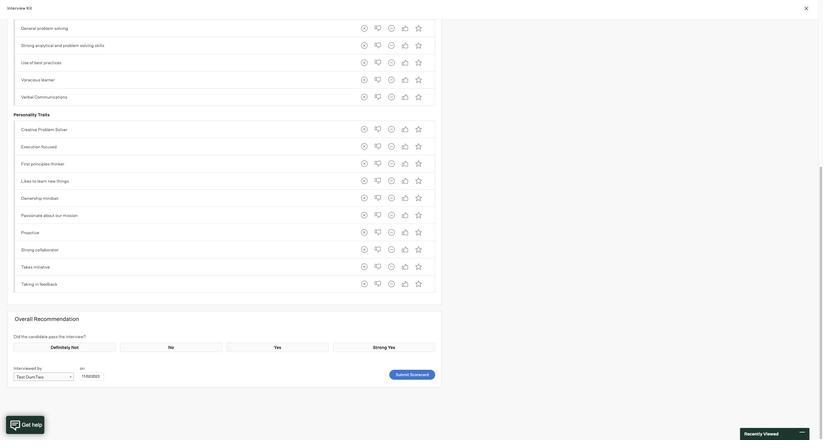 Task type: locate. For each thing, give the bounding box(es) containing it.
strong yes image
[[413, 74, 425, 86], [413, 141, 425, 153], [413, 175, 425, 187], [413, 244, 425, 256], [413, 278, 425, 291]]

2 strong yes image from the top
[[413, 40, 425, 52]]

the
[[21, 334, 28, 340], [59, 334, 65, 340]]

practices
[[44, 60, 62, 65]]

first principles thinker up "learn"
[[21, 161, 64, 167]]

13 strong yes button from the top
[[413, 244, 425, 256]]

mixed button for likes to learn new things
[[386, 175, 398, 187]]

1 vertical spatial problem
[[63, 43, 79, 48]]

definitely not button for creative problem solver
[[359, 124, 371, 136]]

strong yes button for communications
[[413, 91, 425, 103]]

2 yes image from the top
[[399, 40, 411, 52]]

interviewed by
[[14, 366, 42, 371]]

1 no button from the top
[[372, 22, 384, 34]]

mixed button for strong analytical and problem solving skills
[[386, 40, 398, 52]]

1 horizontal spatial yes
[[388, 345, 396, 350]]

strong analytical and problem solving skills
[[21, 43, 104, 48]]

4 definitely not image from the top
[[359, 141, 371, 153]]

did
[[14, 334, 20, 340]]

3 yes image from the top
[[399, 57, 411, 69]]

analytical
[[35, 43, 54, 48]]

solving
[[54, 26, 68, 31], [80, 43, 94, 48]]

5 yes button from the top
[[399, 91, 411, 103]]

strong yes image for mindset
[[413, 192, 425, 205]]

definitely
[[51, 345, 70, 350]]

yes image for communications
[[399, 91, 411, 103]]

1 strong yes button from the top
[[413, 22, 425, 34]]

no image for collaborator
[[372, 244, 384, 256]]

1 definitely not image from the top
[[359, 40, 371, 52]]

10 strong yes image from the top
[[413, 261, 425, 273]]

first principles thinker up the 'general problem solving'
[[21, 8, 64, 14]]

mixed image for likes to learn new things
[[386, 175, 398, 187]]

4 strong yes button from the top
[[413, 74, 425, 86]]

2 strong yes image from the top
[[413, 141, 425, 153]]

2 mixed image from the top
[[386, 244, 398, 256]]

mixed button
[[386, 22, 398, 34], [386, 40, 398, 52], [386, 57, 398, 69], [386, 74, 398, 86], [386, 91, 398, 103], [386, 124, 398, 136], [386, 141, 398, 153], [386, 158, 398, 170], [386, 175, 398, 187], [386, 192, 398, 205], [386, 210, 398, 222], [386, 227, 398, 239], [386, 244, 398, 256], [386, 261, 398, 273], [386, 278, 398, 291]]

no button
[[372, 22, 384, 34], [372, 40, 384, 52], [372, 57, 384, 69], [372, 74, 384, 86], [372, 91, 384, 103], [372, 124, 384, 136], [372, 141, 384, 153], [372, 158, 384, 170], [372, 175, 384, 187], [372, 192, 384, 205], [372, 210, 384, 222], [372, 227, 384, 239], [372, 244, 384, 256], [372, 261, 384, 273], [372, 278, 384, 291]]

10 tab list from the top
[[359, 192, 425, 205]]

0 vertical spatial thinker
[[51, 8, 64, 14]]

11 yes button from the top
[[399, 210, 411, 222]]

passionate
[[21, 213, 42, 218]]

things
[[57, 179, 69, 184]]

passionate about our mission
[[21, 213, 78, 218]]

2 mixed image from the top
[[386, 40, 398, 52]]

9 no button from the top
[[372, 175, 384, 187]]

9 tab list from the top
[[359, 175, 425, 187]]

11 yes image from the top
[[399, 227, 411, 239]]

4 no image from the top
[[372, 141, 384, 153]]

8 strong yes image from the top
[[413, 210, 425, 222]]

1 first from the top
[[21, 8, 30, 14]]

4 yes button from the top
[[399, 74, 411, 86]]

8 mixed image from the top
[[386, 158, 398, 170]]

strong yes button for mindset
[[413, 192, 425, 205]]

strong yes
[[373, 345, 396, 350]]

8 mixed button from the top
[[386, 158, 398, 170]]

7 mixed button from the top
[[386, 141, 398, 153]]

our
[[55, 213, 62, 218]]

personality
[[14, 112, 37, 117]]

5 tab list from the top
[[359, 91, 425, 103]]

5 strong yes image from the top
[[413, 278, 425, 291]]

14 no button from the top
[[372, 261, 384, 273]]

no image for best
[[372, 57, 384, 69]]

2 definitely not button from the top
[[359, 40, 371, 52]]

strong yes button for about
[[413, 210, 425, 222]]

interview kit
[[7, 5, 32, 11]]

yes image
[[399, 158, 411, 170], [399, 278, 411, 291]]

1 vertical spatial principles
[[31, 161, 50, 167]]

definitely not image for our
[[359, 210, 371, 222]]

1 vertical spatial mixed image
[[386, 244, 398, 256]]

first up general
[[21, 8, 30, 14]]

definitely not button for strong analytical and problem solving skills
[[359, 40, 371, 52]]

yes button
[[399, 22, 411, 34], [399, 40, 411, 52], [399, 57, 411, 69], [399, 74, 411, 86], [399, 91, 411, 103], [399, 124, 411, 136], [399, 141, 411, 153], [399, 158, 411, 170], [399, 175, 411, 187], [399, 192, 411, 205], [399, 210, 411, 222], [399, 227, 411, 239], [399, 244, 411, 256], [399, 261, 411, 273], [399, 278, 411, 291]]

definitely not image for focused
[[359, 141, 371, 153]]

7 no button from the top
[[372, 141, 384, 153]]

1 vertical spatial first principles thinker
[[21, 161, 64, 167]]

strong yes button for initiative
[[413, 261, 425, 273]]

yes button for ownership mindset
[[399, 192, 411, 205]]

feedback
[[40, 282, 57, 287]]

14 mixed button from the top
[[386, 261, 398, 273]]

mixed button for ownership mindset
[[386, 192, 398, 205]]

strong yes button for problem
[[413, 124, 425, 136]]

yes image for focused
[[399, 141, 411, 153]]

yes image for mindset
[[399, 192, 411, 205]]

strong yes image for problem
[[413, 124, 425, 136]]

test
[[16, 375, 25, 380]]

2 yes button from the top
[[399, 40, 411, 52]]

yes button for passionate about our mission
[[399, 210, 411, 222]]

1 vertical spatial yes image
[[399, 278, 411, 291]]

2 no button from the top
[[372, 40, 384, 52]]

9 mixed button from the top
[[386, 175, 398, 187]]

4 strong yes image from the top
[[413, 244, 425, 256]]

problem
[[37, 26, 53, 31], [63, 43, 79, 48]]

definitely not image for collaborator
[[359, 244, 371, 256]]

mixed image for proactive
[[386, 227, 398, 239]]

definitely not image for initiative
[[359, 261, 371, 273]]

definitely not image
[[359, 22, 371, 34], [359, 57, 371, 69], [359, 124, 371, 136], [359, 192, 371, 205], [359, 210, 371, 222]]

mindset
[[43, 196, 59, 201]]

the right did
[[21, 334, 28, 340]]

0 horizontal spatial the
[[21, 334, 28, 340]]

2 vertical spatial mixed image
[[386, 261, 398, 273]]

tab list for likes to learn new things
[[359, 175, 425, 187]]

definitely not button
[[359, 22, 371, 34], [359, 40, 371, 52], [359, 57, 371, 69], [359, 74, 371, 86], [359, 91, 371, 103], [359, 124, 371, 136], [359, 141, 371, 153], [359, 158, 371, 170], [359, 175, 371, 187], [359, 192, 371, 205], [359, 210, 371, 222], [359, 227, 371, 239], [359, 244, 371, 256], [359, 261, 371, 273], [359, 278, 371, 291]]

2 yes image from the top
[[399, 278, 411, 291]]

strong yes button for principles
[[413, 158, 425, 170]]

15 tab list from the top
[[359, 278, 425, 291]]

tab list for passionate about our mission
[[359, 210, 425, 222]]

no image
[[372, 57, 384, 69], [372, 91, 384, 103], [372, 124, 384, 136], [372, 210, 384, 222], [372, 261, 384, 273]]

0 vertical spatial first
[[21, 8, 30, 14]]

10 definitely not button from the top
[[359, 192, 371, 205]]

learn
[[37, 179, 47, 184]]

definitely not image
[[359, 40, 371, 52], [359, 74, 371, 86], [359, 91, 371, 103], [359, 141, 371, 153], [359, 158, 371, 170], [359, 175, 371, 187], [359, 227, 371, 239], [359, 244, 371, 256], [359, 261, 371, 273], [359, 278, 371, 291]]

principles down execution focused at the left
[[31, 161, 50, 167]]

13 definitely not button from the top
[[359, 244, 371, 256]]

mixed image for general problem solving
[[386, 22, 398, 34]]

9 definitely not button from the top
[[359, 175, 371, 187]]

no image
[[372, 22, 384, 34], [372, 40, 384, 52], [372, 74, 384, 86], [372, 141, 384, 153], [372, 158, 384, 170], [372, 175, 384, 187], [372, 192, 384, 205], [372, 227, 384, 239], [372, 244, 384, 256], [372, 278, 384, 291]]

on
[[80, 366, 85, 371]]

0 vertical spatial mixed image
[[386, 192, 398, 205]]

1 mixed image from the top
[[386, 192, 398, 205]]

1 definitely not button from the top
[[359, 22, 371, 34]]

0 horizontal spatial problem
[[37, 26, 53, 31]]

overall
[[15, 316, 33, 323]]

14 tab list from the top
[[359, 261, 425, 273]]

2 mixed button from the top
[[386, 40, 398, 52]]

strong for strong collaborator
[[21, 247, 34, 253]]

3 definitely not image from the top
[[359, 91, 371, 103]]

12 mixed image from the top
[[386, 278, 398, 291]]

mixed image
[[386, 22, 398, 34], [386, 40, 398, 52], [386, 57, 398, 69], [386, 74, 398, 86], [386, 91, 398, 103], [386, 124, 398, 136], [386, 141, 398, 153], [386, 158, 398, 170], [386, 175, 398, 187], [386, 210, 398, 222], [386, 227, 398, 239], [386, 278, 398, 291]]

1 no image from the top
[[372, 57, 384, 69]]

8 definitely not button from the top
[[359, 158, 371, 170]]

0 horizontal spatial yes
[[274, 345, 282, 350]]

4 strong yes image from the top
[[413, 91, 425, 103]]

yes
[[274, 345, 282, 350], [388, 345, 396, 350]]

1 horizontal spatial solving
[[80, 43, 94, 48]]

definitely not button for taking in feedback
[[359, 278, 371, 291]]

mixed image for use of best practices
[[386, 57, 398, 69]]

recently
[[745, 432, 763, 437]]

no image for solver
[[372, 124, 384, 136]]

mixed image for ownership mindset
[[386, 192, 398, 205]]

1 horizontal spatial the
[[59, 334, 65, 340]]

7 mixed image from the top
[[386, 141, 398, 153]]

thinker up the things
[[51, 161, 64, 167]]

best
[[34, 60, 43, 65]]

strong yes image
[[413, 22, 425, 34], [413, 40, 425, 52], [413, 57, 425, 69], [413, 91, 425, 103], [413, 124, 425, 136], [413, 158, 425, 170], [413, 192, 425, 205], [413, 210, 425, 222], [413, 227, 425, 239], [413, 261, 425, 273]]

4 tab list from the top
[[359, 74, 425, 86]]

15 mixed button from the top
[[386, 278, 398, 291]]

strong yes image for about
[[413, 210, 425, 222]]

ownership
[[21, 196, 42, 201]]

7 strong yes image from the top
[[413, 192, 425, 205]]

to
[[32, 179, 36, 184]]

9 mixed image from the top
[[386, 175, 398, 187]]

yes image
[[399, 22, 411, 34], [399, 40, 411, 52], [399, 57, 411, 69], [399, 74, 411, 86], [399, 91, 411, 103], [399, 124, 411, 136], [399, 141, 411, 153], [399, 175, 411, 187], [399, 192, 411, 205], [399, 210, 411, 222], [399, 227, 411, 239], [399, 244, 411, 256], [399, 261, 411, 273]]

strong yes button for focused
[[413, 141, 425, 153]]

taking
[[21, 282, 34, 287]]

1 thinker from the top
[[51, 8, 64, 14]]

no button for strong analytical and problem solving skills
[[372, 40, 384, 52]]

mixed image for first principles thinker
[[386, 158, 398, 170]]

yes image for first principles thinker
[[399, 158, 411, 170]]

problem right and
[[63, 43, 79, 48]]

12 yes button from the top
[[399, 227, 411, 239]]

strong yes image for communications
[[413, 91, 425, 103]]

5 strong yes image from the top
[[413, 124, 425, 136]]

0 vertical spatial strong
[[21, 43, 34, 48]]

initiative
[[34, 265, 50, 270]]

5 yes image from the top
[[399, 91, 411, 103]]

execution focused
[[21, 144, 57, 149]]

mixed image for strong collaborator
[[386, 244, 398, 256]]

0 vertical spatial yes image
[[399, 158, 411, 170]]

15 strong yes button from the top
[[413, 278, 425, 291]]

execution
[[21, 144, 40, 149]]

tab list for execution focused
[[359, 141, 425, 153]]

7 definitely not image from the top
[[359, 227, 371, 239]]

1 strong yes image from the top
[[413, 22, 425, 34]]

4 mixed image from the top
[[386, 74, 398, 86]]

tab list for voracious learner
[[359, 74, 425, 86]]

5 no button from the top
[[372, 91, 384, 103]]

no image for in
[[372, 278, 384, 291]]

first
[[21, 8, 30, 14], [21, 161, 30, 167]]

use of best practices
[[21, 60, 62, 65]]

1 mixed image from the top
[[386, 22, 398, 34]]

10 mixed button from the top
[[386, 192, 398, 205]]

1 yes button from the top
[[399, 22, 411, 34]]

5 no image from the top
[[372, 261, 384, 273]]

no image for mindset
[[372, 192, 384, 205]]

13 yes image from the top
[[399, 261, 411, 273]]

definitely not button for verbal communications
[[359, 91, 371, 103]]

3 mixed button from the top
[[386, 57, 398, 69]]

candidate
[[28, 334, 48, 340]]

strong for strong yes
[[373, 345, 387, 350]]

mixed image for strong analytical and problem solving skills
[[386, 40, 398, 52]]

likes to learn new things
[[21, 179, 69, 184]]

3 mixed image from the top
[[386, 261, 398, 273]]

solving left skills
[[80, 43, 94, 48]]

6 mixed image from the top
[[386, 124, 398, 136]]

recommendation
[[34, 316, 79, 323]]

9 yes image from the top
[[399, 192, 411, 205]]

13 tab list from the top
[[359, 244, 425, 256]]

strong yes button
[[413, 22, 425, 34], [413, 40, 425, 52], [413, 57, 425, 69], [413, 74, 425, 86], [413, 91, 425, 103], [413, 124, 425, 136], [413, 141, 425, 153], [413, 158, 425, 170], [413, 175, 425, 187], [413, 192, 425, 205], [413, 210, 425, 222], [413, 227, 425, 239], [413, 244, 425, 256], [413, 261, 425, 273], [413, 278, 425, 291]]

tab list for general problem solving
[[359, 22, 425, 34]]

likes
[[21, 179, 31, 184]]

1 yes image from the top
[[399, 22, 411, 34]]

principles up the 'general problem solving'
[[31, 8, 50, 14]]

5 definitely not image from the top
[[359, 158, 371, 170]]

11 tab list from the top
[[359, 210, 425, 222]]

4 mixed button from the top
[[386, 74, 398, 86]]

9 strong yes button from the top
[[413, 175, 425, 187]]

1 vertical spatial first
[[21, 161, 30, 167]]

9 yes button from the top
[[399, 175, 411, 187]]

2 strong yes button from the top
[[413, 40, 425, 52]]

yes button for verbal communications
[[399, 91, 411, 103]]

problem right general
[[37, 26, 53, 31]]

4 no image from the top
[[372, 210, 384, 222]]

the right pass on the bottom left
[[59, 334, 65, 340]]

1 vertical spatial thinker
[[51, 161, 64, 167]]

yes image for learner
[[399, 74, 411, 86]]

14 strong yes button from the top
[[413, 261, 425, 273]]

test dumtwo link
[[14, 373, 74, 382]]

1 vertical spatial strong
[[21, 247, 34, 253]]

recently viewed
[[745, 432, 779, 437]]

solving up strong analytical and problem solving skills
[[54, 26, 68, 31]]

1 strong yes image from the top
[[413, 74, 425, 86]]

solver
[[55, 127, 68, 132]]

8 yes button from the top
[[399, 158, 411, 170]]

mixed image for taking in feedback
[[386, 278, 398, 291]]

10 yes image from the top
[[399, 210, 411, 222]]

2 vertical spatial strong
[[373, 345, 387, 350]]

not
[[71, 345, 79, 350]]

3 strong yes image from the top
[[413, 57, 425, 69]]

0 vertical spatial first principles thinker
[[21, 8, 64, 14]]

yes button for voracious learner
[[399, 74, 411, 86]]

general problem solving
[[21, 26, 68, 31]]

strong yes button for collaborator
[[413, 244, 425, 256]]

8 yes image from the top
[[399, 175, 411, 187]]

problem
[[38, 127, 54, 132]]

strong
[[21, 43, 34, 48], [21, 247, 34, 253], [373, 345, 387, 350]]

thinker up the 'general problem solving'
[[51, 8, 64, 14]]

tab list for taking in feedback
[[359, 278, 425, 291]]

mixed image for creative problem solver
[[386, 124, 398, 136]]

mixed button for creative problem solver
[[386, 124, 398, 136]]

interviewed
[[14, 366, 36, 371]]

mixed button for passionate about our mission
[[386, 210, 398, 222]]

3 strong yes button from the top
[[413, 57, 425, 69]]

0 vertical spatial principles
[[31, 8, 50, 14]]

6 mixed button from the top
[[386, 124, 398, 136]]

definitely not image for in
[[359, 278, 371, 291]]

5 mixed image from the top
[[386, 91, 398, 103]]

no image for analytical
[[372, 40, 384, 52]]

about
[[43, 213, 55, 218]]

0 horizontal spatial solving
[[54, 26, 68, 31]]

mixed button for verbal communications
[[386, 91, 398, 103]]

10 no button from the top
[[372, 192, 384, 205]]

no button for likes to learn new things
[[372, 175, 384, 187]]

yes button for execution focused
[[399, 141, 411, 153]]

principles
[[31, 8, 50, 14], [31, 161, 50, 167]]

strong yes image for strong collaborator
[[413, 244, 425, 256]]

kit
[[26, 5, 32, 11]]

yes button for strong collaborator
[[399, 244, 411, 256]]

2 thinker from the top
[[51, 161, 64, 167]]

no button for voracious learner
[[372, 74, 384, 86]]

first up likes
[[21, 161, 30, 167]]

yes image for problem
[[399, 22, 411, 34]]

None text field
[[80, 373, 104, 381]]

1 no image from the top
[[372, 22, 384, 34]]

definitely not button for proactive
[[359, 227, 371, 239]]

4 yes image from the top
[[399, 74, 411, 86]]

tab list
[[359, 22, 425, 34], [359, 40, 425, 52], [359, 57, 425, 69], [359, 74, 425, 86], [359, 91, 425, 103], [359, 124, 425, 136], [359, 141, 425, 153], [359, 158, 425, 170], [359, 175, 425, 187], [359, 192, 425, 205], [359, 210, 425, 222], [359, 227, 425, 239], [359, 244, 425, 256], [359, 261, 425, 273], [359, 278, 425, 291]]

and
[[55, 43, 62, 48]]

no button for execution focused
[[372, 141, 384, 153]]

mission
[[63, 213, 78, 218]]

first principles thinker
[[21, 8, 64, 14], [21, 161, 64, 167]]

no image for to
[[372, 175, 384, 187]]

definitely not image for to
[[359, 175, 371, 187]]

no button for creative problem solver
[[372, 124, 384, 136]]

9 definitely not image from the top
[[359, 261, 371, 273]]

mixed image
[[386, 192, 398, 205], [386, 244, 398, 256], [386, 261, 398, 273]]

no button for takes initiative
[[372, 261, 384, 273]]

communications
[[35, 95, 67, 100]]

8 tab list from the top
[[359, 158, 425, 170]]

yes button for likes to learn new things
[[399, 175, 411, 187]]

2 first principles thinker from the top
[[21, 161, 64, 167]]

thinker
[[51, 8, 64, 14], [51, 161, 64, 167]]



Task type: describe. For each thing, give the bounding box(es) containing it.
tab list for strong analytical and problem solving skills
[[359, 40, 425, 52]]

taking in feedback
[[21, 282, 57, 287]]

proactive
[[21, 230, 39, 235]]

no image for problem
[[372, 22, 384, 34]]

definitely not button for strong collaborator
[[359, 244, 371, 256]]

yes button for takes initiative
[[399, 261, 411, 273]]

no image for focused
[[372, 141, 384, 153]]

strong yes image for principles
[[413, 158, 425, 170]]

mixed button for voracious learner
[[386, 74, 398, 86]]

new
[[48, 179, 56, 184]]

strong yes button for analytical
[[413, 40, 425, 52]]

strong yes image for initiative
[[413, 261, 425, 273]]

definitely not image for solving
[[359, 22, 371, 34]]

tab list for ownership mindset
[[359, 192, 425, 205]]

scorecard
[[410, 373, 429, 378]]

viewed
[[764, 432, 779, 437]]

mixed button for strong collaborator
[[386, 244, 398, 256]]

definitely not image for solver
[[359, 124, 371, 136]]

12 strong yes button from the top
[[413, 227, 425, 239]]

verbal communications
[[21, 95, 67, 100]]

of
[[30, 60, 33, 65]]

did the candidate pass the interview?
[[14, 334, 86, 340]]

2 yes from the left
[[388, 345, 396, 350]]

no button for taking in feedback
[[372, 278, 384, 291]]

creative problem solver
[[21, 127, 68, 132]]

1 first principles thinker from the top
[[21, 8, 64, 14]]

tab list for verbal communications
[[359, 91, 425, 103]]

submit
[[396, 373, 410, 378]]

mixed image for verbal communications
[[386, 91, 398, 103]]

2 first from the top
[[21, 161, 30, 167]]

tab list for use of best practices
[[359, 57, 425, 69]]

definitely not button for general problem solving
[[359, 22, 371, 34]]

definitely not button for first principles thinker
[[359, 158, 371, 170]]

collaborator
[[35, 247, 59, 253]]

close image
[[804, 5, 811, 12]]

strong yes button for of
[[413, 57, 425, 69]]

ownership mindset
[[21, 196, 59, 201]]

learner
[[41, 77, 55, 82]]

yes button for proactive
[[399, 227, 411, 239]]

1 yes from the left
[[274, 345, 282, 350]]

tab list for creative problem solver
[[359, 124, 425, 136]]

strong yes image for likes to learn new things
[[413, 175, 425, 187]]

definitely not image for analytical
[[359, 40, 371, 52]]

no button for first principles thinker
[[372, 158, 384, 170]]

yes image for taking in feedback
[[399, 278, 411, 291]]

definitely not button for execution focused
[[359, 141, 371, 153]]

skills
[[95, 43, 104, 48]]

tab list for strong collaborator
[[359, 244, 425, 256]]

1 vertical spatial solving
[[80, 43, 94, 48]]

use
[[21, 60, 29, 65]]

mixed button for proactive
[[386, 227, 398, 239]]

2 the from the left
[[59, 334, 65, 340]]

strong collaborator
[[21, 247, 59, 253]]

no button for strong collaborator
[[372, 244, 384, 256]]

8 no image from the top
[[372, 227, 384, 239]]

voracious
[[21, 77, 40, 82]]

yes button for taking in feedback
[[399, 278, 411, 291]]

0 vertical spatial problem
[[37, 26, 53, 31]]

by
[[37, 366, 42, 371]]

verbal
[[21, 95, 34, 100]]

focused
[[41, 144, 57, 149]]

strong yes image for analytical
[[413, 40, 425, 52]]

definitely not button for passionate about our mission
[[359, 210, 371, 222]]

dumtwo
[[26, 375, 44, 380]]

yes image for problem
[[399, 124, 411, 136]]

in
[[35, 282, 39, 287]]

interview
[[7, 5, 26, 11]]

pass
[[49, 334, 58, 340]]

no button for proactive
[[372, 227, 384, 239]]

definitely not
[[51, 345, 79, 350]]

definitely not image for learner
[[359, 74, 371, 86]]

yes image for collaborator
[[399, 244, 411, 256]]

submit scorecard link
[[390, 370, 436, 380]]

definitely not image for principles
[[359, 158, 371, 170]]

test dumtwo
[[16, 375, 44, 380]]

yes image for initiative
[[399, 261, 411, 273]]

strong for strong analytical and problem solving skills
[[21, 43, 34, 48]]

general
[[21, 26, 36, 31]]

definitely not button for ownership mindset
[[359, 192, 371, 205]]

definitely not button for likes to learn new things
[[359, 175, 371, 187]]

takes initiative
[[21, 265, 50, 270]]

submit scorecard
[[396, 373, 429, 378]]

no image for our
[[372, 210, 384, 222]]

no image for learner
[[372, 74, 384, 86]]

strong yes image for of
[[413, 57, 425, 69]]

1 horizontal spatial problem
[[63, 43, 79, 48]]

mixed button for first principles thinker
[[386, 158, 398, 170]]

yes button for strong analytical and problem solving skills
[[399, 40, 411, 52]]

no
[[168, 345, 174, 350]]

strong yes button for problem
[[413, 22, 425, 34]]

no button for passionate about our mission
[[372, 210, 384, 222]]

strong yes image for problem
[[413, 22, 425, 34]]

voracious learner
[[21, 77, 55, 82]]

0 vertical spatial solving
[[54, 26, 68, 31]]

1 principles from the top
[[31, 8, 50, 14]]

definitely not button for voracious learner
[[359, 74, 371, 86]]

2 principles from the top
[[31, 161, 50, 167]]

1 the from the left
[[21, 334, 28, 340]]

mixed image for takes initiative
[[386, 261, 398, 273]]

9 strong yes image from the top
[[413, 227, 425, 239]]

strong yes button for learner
[[413, 74, 425, 86]]

mixed image for voracious learner
[[386, 74, 398, 86]]

yes image for of
[[399, 57, 411, 69]]

tab list for takes initiative
[[359, 261, 425, 273]]

definitely not image for communications
[[359, 91, 371, 103]]

takes
[[21, 265, 33, 270]]

creative
[[21, 127, 37, 132]]

definitely not image for best
[[359, 57, 371, 69]]

no button for use of best practices
[[372, 57, 384, 69]]

strong yes button for to
[[413, 175, 425, 187]]

2 no image from the top
[[372, 91, 384, 103]]

mixed image for passionate about our mission
[[386, 210, 398, 222]]

4 definitely not image from the top
[[359, 192, 371, 205]]

mixed image for execution focused
[[386, 141, 398, 153]]

traits
[[38, 112, 50, 117]]

overall recommendation
[[15, 316, 79, 323]]

interview?
[[66, 334, 86, 340]]

strong yes image for voracious learner
[[413, 74, 425, 86]]

personality traits
[[14, 112, 50, 117]]



Task type: vqa. For each thing, say whether or not it's contained in the screenshot.
. within Sep 15, 2023 8:23am Allison Tuohy added Test DumTwo as Job Admin: Hiring Manager on Designer (50) .
no



